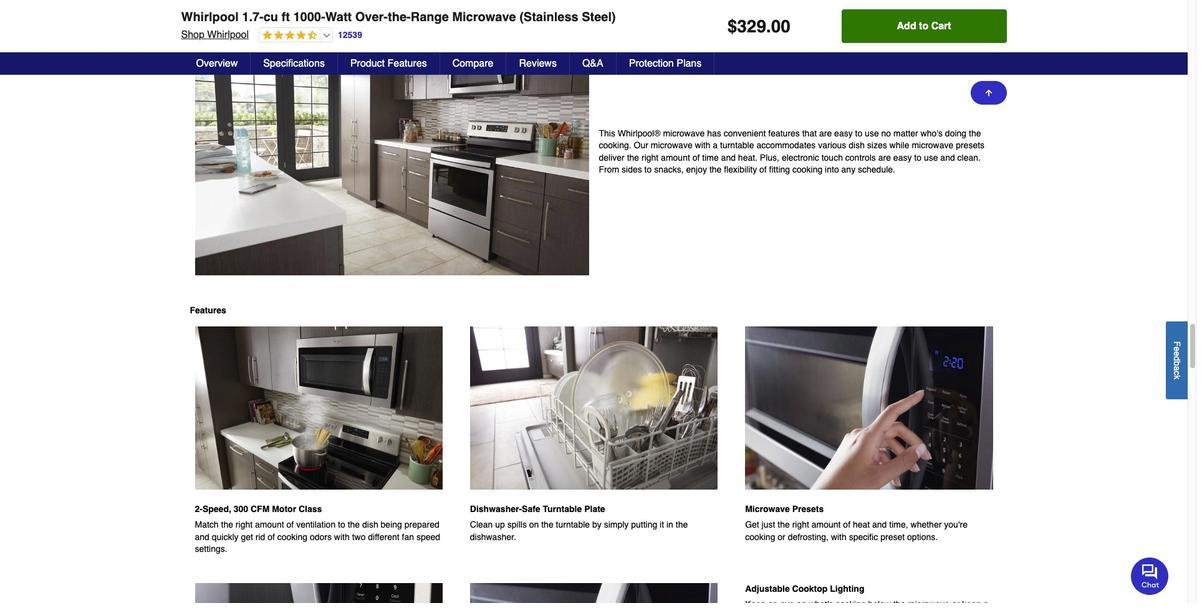 Task type: describe. For each thing, give the bounding box(es) containing it.
doing
[[946, 128, 967, 138]]

clean
[[470, 520, 493, 530]]

0 vertical spatial overview
[[190, 3, 229, 13]]

b
[[1173, 361, 1183, 366]]

over-
[[355, 10, 388, 24]]

product features
[[351, 58, 427, 69]]

cooking.
[[599, 140, 632, 150]]

you're
[[945, 520, 968, 530]]

odors
[[310, 533, 332, 543]]

a inside button
[[1173, 366, 1183, 371]]

shop
[[181, 29, 205, 41]]

$
[[728, 16, 738, 36]]

turntable inside the this whirlpool® microwave has convenient features that are easy to use no matter who's doing the cooking. our microwave with a turntable accommodates various dish sizes while microwave presets deliver the right amount of time and heat. plus, electronic touch controls are easy to use and clean. from sides to snacks, enjoy the flexibility of fitting cooking into any schedule.
[[721, 140, 755, 150]]

who's
[[921, 128, 943, 138]]

0 horizontal spatial microwave
[[453, 10, 516, 24]]

to inside button
[[920, 21, 929, 32]]

being
[[381, 520, 402, 530]]

flexibility
[[724, 165, 757, 175]]

microwave presets get just the right amount of heat and time, whether you're cooking or defrosting, with specific preset options.
[[746, 505, 968, 543]]

0 horizontal spatial easy
[[835, 128, 853, 138]]

cooking inside microwave presets get just the right amount of heat and time, whether you're cooking or defrosting, with specific preset options.
[[746, 533, 776, 543]]

the-
[[388, 10, 411, 24]]

up
[[496, 520, 505, 530]]

dishwasher-
[[470, 505, 522, 515]]

microwave down who's
[[912, 140, 954, 150]]

12539
[[338, 30, 362, 40]]

f e e d b a c k
[[1173, 341, 1183, 380]]

add to cart button
[[842, 9, 1007, 43]]

k
[[1173, 375, 1183, 380]]

(stainless
[[520, 10, 579, 24]]

different
[[368, 533, 400, 543]]

1000-
[[294, 10, 325, 24]]

to right "sides"
[[645, 165, 652, 175]]

4.5 stars image
[[260, 30, 318, 42]]

ventilation
[[296, 520, 336, 530]]

0 vertical spatial use
[[865, 128, 879, 138]]

2-speed, 300 cfm motor class match the right amount of ventilation to the dish being prepared and quickly get rid of cooking odors with two different fan speed settings.
[[195, 505, 440, 555]]

of right rid on the bottom of the page
[[268, 533, 275, 543]]

prepared
[[405, 520, 440, 530]]

the inside microwave presets get just the right amount of heat and time, whether you're cooking or defrosting, with specific preset options.
[[778, 520, 790, 530]]

0 vertical spatial whirlpool
[[181, 10, 239, 24]]

right inside microwave presets get just the right amount of heat and time, whether you're cooking or defrosting, with specific preset options.
[[793, 520, 810, 530]]

to inside 2-speed, 300 cfm motor class match the right amount of ventilation to the dish being prepared and quickly get rid of cooking odors with two different fan speed settings.
[[338, 520, 345, 530]]

a inside the this whirlpool® microwave has convenient features that are easy to use no matter who's doing the cooking. our microwave with a turntable accommodates various dish sizes while microwave presets deliver the right amount of time and heat. plus, electronic touch controls are easy to use and clean. from sides to snacks, enjoy the flexibility of fitting cooking into any schedule.
[[713, 140, 718, 150]]

protection plans button
[[617, 52, 715, 75]]

microwave inside microwave presets get just the right amount of heat and time, whether you're cooking or defrosting, with specific preset options.
[[746, 505, 790, 515]]

time
[[703, 153, 719, 163]]

heat
[[853, 520, 870, 530]]

of up enjoy
[[693, 153, 700, 163]]

steel)
[[582, 10, 616, 24]]

1 vertical spatial whirlpool
[[207, 29, 249, 41]]

2 e from the top
[[1173, 352, 1183, 357]]

fan
[[402, 533, 414, 543]]

deliver
[[599, 153, 625, 163]]

get
[[241, 533, 253, 543]]

settings.
[[195, 545, 227, 555]]

sides
[[622, 165, 642, 175]]

time,
[[890, 520, 909, 530]]

safe
[[522, 505, 541, 515]]

options.
[[908, 533, 938, 543]]

fitting
[[770, 165, 790, 175]]

300
[[234, 505, 248, 515]]

quickly
[[212, 533, 239, 543]]

or
[[778, 533, 786, 543]]

specific
[[849, 533, 879, 543]]

cu
[[264, 10, 278, 24]]

shop whirlpool
[[181, 29, 249, 41]]

sizes
[[868, 140, 888, 150]]

0 vertical spatial are
[[820, 128, 832, 138]]

whirlpool®
[[618, 128, 661, 138]]

lighting
[[831, 585, 865, 595]]

presets
[[956, 140, 985, 150]]

from
[[599, 165, 620, 175]]

c
[[1173, 371, 1183, 375]]

microwave left has
[[663, 128, 705, 138]]

rid
[[256, 533, 265, 543]]

no
[[882, 128, 892, 138]]

speed
[[417, 533, 440, 543]]

cooking inside the this whirlpool® microwave has convenient features that are easy to use no matter who's doing the cooking. our microwave with a turntable accommodates various dish sizes while microwave presets deliver the right amount of time and heat. plus, electronic touch controls are easy to use and clean. from sides to snacks, enjoy the flexibility of fitting cooking into any schedule.
[[793, 165, 823, 175]]

dish inside the this whirlpool® microwave has convenient features that are easy to use no matter who's doing the cooking. our microwave with a turntable accommodates various dish sizes while microwave presets deliver the right amount of time and heat. plus, electronic touch controls are easy to use and clean. from sides to snacks, enjoy the flexibility of fitting cooking into any schedule.
[[849, 140, 865, 150]]

has
[[708, 128, 722, 138]]

amount inside 2-speed, 300 cfm motor class match the right amount of ventilation to the dish being prepared and quickly get rid of cooking odors with two different fan speed settings.
[[255, 520, 284, 530]]

of down plus,
[[760, 165, 767, 175]]

q&a
[[583, 58, 604, 69]]

whirlpool 1.7-cu ft 1000-watt over-the-range microwave (stainless steel)
[[181, 10, 616, 24]]

right inside the this whirlpool® microwave has convenient features that are easy to use no matter who's doing the cooking. our microwave with a turntable accommodates various dish sizes while microwave presets deliver the right amount of time and heat. plus, electronic touch controls are easy to use and clean. from sides to snacks, enjoy the flexibility of fitting cooking into any schedule.
[[642, 153, 659, 163]]

the up the quickly
[[221, 520, 233, 530]]

matter
[[894, 128, 919, 138]]

329
[[738, 16, 767, 36]]

dishwasher.
[[470, 533, 516, 543]]

dish inside 2-speed, 300 cfm motor class match the right amount of ventilation to the dish being prepared and quickly get rid of cooking odors with two different fan speed settings.
[[362, 520, 378, 530]]

the up "sides"
[[627, 153, 640, 163]]



Task type: vqa. For each thing, say whether or not it's contained in the screenshot.
This at the right of page
yes



Task type: locate. For each thing, give the bounding box(es) containing it.
of down motor at the bottom left
[[287, 520, 294, 530]]

clean.
[[958, 153, 981, 163]]

of left heat
[[844, 520, 851, 530]]

0 vertical spatial dish
[[849, 140, 865, 150]]

right up defrosting,
[[793, 520, 810, 530]]

of
[[693, 153, 700, 163], [760, 165, 767, 175], [287, 520, 294, 530], [844, 520, 851, 530], [268, 533, 275, 543]]

turntable down 'turntable'
[[556, 520, 590, 530]]

product features button
[[338, 52, 440, 75]]

and down match
[[195, 533, 210, 543]]

presets
[[793, 505, 824, 515]]

0 horizontal spatial are
[[820, 128, 832, 138]]

to up controls
[[856, 128, 863, 138]]

overview button
[[184, 52, 251, 75]]

this whirlpool® microwave has convenient features that are easy to use no matter who's doing the cooking. our microwave with a turntable accommodates various dish sizes while microwave presets deliver the right amount of time and heat. plus, electronic touch controls are easy to use and clean. from sides to snacks, enjoy the flexibility of fitting cooking into any schedule.
[[599, 128, 985, 175]]

and inside 2-speed, 300 cfm motor class match the right amount of ventilation to the dish being prepared and quickly get rid of cooking odors with two different fan speed settings.
[[195, 533, 210, 543]]

right down our
[[642, 153, 659, 163]]

whirlpool up shop whirlpool at the top left of page
[[181, 10, 239, 24]]

right inside 2-speed, 300 cfm motor class match the right amount of ventilation to the dish being prepared and quickly get rid of cooking odors with two different fan speed settings.
[[236, 520, 253, 530]]

right
[[642, 153, 659, 163], [236, 520, 253, 530], [793, 520, 810, 530]]

the down time
[[710, 165, 722, 175]]

are
[[820, 128, 832, 138], [879, 153, 891, 163]]

with left specific
[[832, 533, 847, 543]]

with left the two
[[334, 533, 350, 543]]

this
[[599, 128, 616, 138]]

whirlpool down 1.7-
[[207, 29, 249, 41]]

the
[[969, 128, 982, 138], [627, 153, 640, 163], [710, 165, 722, 175], [221, 520, 233, 530], [348, 520, 360, 530], [542, 520, 554, 530], [676, 520, 688, 530], [778, 520, 790, 530]]

turntable inside dishwasher-safe turntable plate clean up spills on the turntable by simply putting it in the dishwasher.
[[556, 520, 590, 530]]

heat.
[[739, 153, 758, 163]]

and up preset
[[873, 520, 887, 530]]

electronic
[[782, 153, 820, 163]]

d
[[1173, 357, 1183, 361]]

1 vertical spatial overview
[[196, 58, 238, 69]]

microwave up snacks,
[[651, 140, 693, 150]]

0 horizontal spatial features
[[190, 305, 226, 315]]

any
[[842, 165, 856, 175]]

match
[[195, 520, 219, 530]]

in
[[667, 520, 674, 530]]

use down who's
[[924, 153, 939, 163]]

cooking down "ventilation"
[[277, 533, 308, 543]]

it
[[660, 520, 664, 530]]

cooking inside 2-speed, 300 cfm motor class match the right amount of ventilation to the dish being prepared and quickly get rid of cooking odors with two different fan speed settings.
[[277, 533, 308, 543]]

with
[[695, 140, 711, 150], [334, 533, 350, 543], [832, 533, 847, 543]]

of inside microwave presets get just the right amount of heat and time, whether you're cooking or defrosting, with specific preset options.
[[844, 520, 851, 530]]

right up get in the left of the page
[[236, 520, 253, 530]]

features
[[388, 58, 427, 69], [190, 305, 226, 315]]

0 horizontal spatial with
[[334, 533, 350, 543]]

use up sizes
[[865, 128, 879, 138]]

turntable
[[721, 140, 755, 150], [556, 520, 590, 530]]

1 vertical spatial microwave
[[746, 505, 790, 515]]

plans
[[677, 58, 702, 69]]

easy up various
[[835, 128, 853, 138]]

1 e from the top
[[1173, 347, 1183, 352]]

the up presets
[[969, 128, 982, 138]]

1 horizontal spatial microwave
[[746, 505, 790, 515]]

various
[[819, 140, 847, 150]]

e up b
[[1173, 352, 1183, 357]]

0 horizontal spatial use
[[865, 128, 879, 138]]

plate
[[585, 505, 606, 515]]

cfm
[[251, 505, 270, 515]]

0 vertical spatial microwave
[[453, 10, 516, 24]]

the right the 'on'
[[542, 520, 554, 530]]

0 horizontal spatial right
[[236, 520, 253, 530]]

1 horizontal spatial cooking
[[746, 533, 776, 543]]

microwave up compare "button"
[[453, 10, 516, 24]]

dish up the two
[[362, 520, 378, 530]]

the up the two
[[348, 520, 360, 530]]

with inside 2-speed, 300 cfm motor class match the right amount of ventilation to the dish being prepared and quickly get rid of cooking odors with two different fan speed settings.
[[334, 533, 350, 543]]

are down sizes
[[879, 153, 891, 163]]

1 vertical spatial features
[[190, 305, 226, 315]]

compare
[[453, 58, 494, 69]]

cooking
[[793, 165, 823, 175], [277, 533, 308, 543], [746, 533, 776, 543]]

and inside microwave presets get just the right amount of heat and time, whether you're cooking or defrosting, with specific preset options.
[[873, 520, 887, 530]]

amount up defrosting,
[[812, 520, 841, 530]]

1 horizontal spatial use
[[924, 153, 939, 163]]

amount up rid on the bottom of the page
[[255, 520, 284, 530]]

our
[[634, 140, 649, 150]]

just
[[762, 520, 776, 530]]

enjoy
[[687, 165, 707, 175]]

that
[[803, 128, 817, 138]]

the right in
[[676, 520, 688, 530]]

are up various
[[820, 128, 832, 138]]

snacks,
[[655, 165, 684, 175]]

add to cart
[[897, 21, 952, 32]]

microwave up "just"
[[746, 505, 790, 515]]

convenient
[[724, 128, 766, 138]]

preset
[[881, 533, 905, 543]]

with inside the this whirlpool® microwave has convenient features that are easy to use no matter who's doing the cooking. our microwave with a turntable accommodates various dish sizes while microwave presets deliver the right amount of time and heat. plus, electronic touch controls are easy to use and clean. from sides to snacks, enjoy the flexibility of fitting cooking into any schedule.
[[695, 140, 711, 150]]

e
[[1173, 347, 1183, 352], [1173, 352, 1183, 357]]

to right add
[[920, 21, 929, 32]]

0 vertical spatial features
[[388, 58, 427, 69]]

0 horizontal spatial amount
[[255, 520, 284, 530]]

with up time
[[695, 140, 711, 150]]

motor
[[272, 505, 296, 515]]

overview inside overview button
[[196, 58, 238, 69]]

0 horizontal spatial dish
[[362, 520, 378, 530]]

amount inside microwave presets get just the right amount of heat and time, whether you're cooking or defrosting, with specific preset options.
[[812, 520, 841, 530]]

1 vertical spatial are
[[879, 153, 891, 163]]

turntable down convenient at the top right of the page
[[721, 140, 755, 150]]

spills
[[508, 520, 527, 530]]

accommodates
[[757, 140, 816, 150]]

chat invite button image
[[1132, 558, 1170, 596]]

2 horizontal spatial amount
[[812, 520, 841, 530]]

e up the d
[[1173, 347, 1183, 352]]

and left clean.
[[941, 153, 956, 163]]

and
[[722, 153, 736, 163], [941, 153, 956, 163], [873, 520, 887, 530], [195, 533, 210, 543]]

range
[[411, 10, 449, 24]]

cart
[[932, 21, 952, 32]]

2-
[[195, 505, 203, 515]]

1 horizontal spatial with
[[695, 140, 711, 150]]

$ 329 . 00
[[728, 16, 791, 36]]

overview down shop whirlpool at the top left of page
[[196, 58, 238, 69]]

0 vertical spatial turntable
[[721, 140, 755, 150]]

dish up controls
[[849, 140, 865, 150]]

0 vertical spatial a
[[713, 140, 718, 150]]

2 horizontal spatial right
[[793, 520, 810, 530]]

1 vertical spatial use
[[924, 153, 939, 163]]

controls
[[846, 153, 876, 163]]

easy down while
[[894, 153, 912, 163]]

specifications button
[[251, 52, 338, 75]]

cooking down get
[[746, 533, 776, 543]]

to
[[920, 21, 929, 32], [856, 128, 863, 138], [915, 153, 922, 163], [645, 165, 652, 175], [338, 520, 345, 530]]

microwave
[[663, 128, 705, 138], [651, 140, 693, 150], [912, 140, 954, 150]]

and up flexibility
[[722, 153, 736, 163]]

overview up shop whirlpool at the top left of page
[[190, 3, 229, 13]]

touch
[[822, 153, 843, 163]]

1 horizontal spatial a
[[1173, 366, 1183, 371]]

arrow up image
[[984, 88, 994, 98]]

two
[[352, 533, 366, 543]]

.
[[767, 16, 772, 36]]

compare button
[[440, 52, 507, 75]]

1 horizontal spatial features
[[388, 58, 427, 69]]

adjustable cooktop lighting
[[746, 585, 865, 595]]

to right "ventilation"
[[338, 520, 345, 530]]

0 horizontal spatial cooking
[[277, 533, 308, 543]]

adjustable
[[746, 585, 790, 595]]

1 horizontal spatial right
[[642, 153, 659, 163]]

1 horizontal spatial are
[[879, 153, 891, 163]]

features
[[769, 128, 800, 138]]

2 horizontal spatial cooking
[[793, 165, 823, 175]]

turntable
[[543, 505, 582, 515]]

1 vertical spatial a
[[1173, 366, 1183, 371]]

amount
[[661, 153, 690, 163], [255, 520, 284, 530], [812, 520, 841, 530]]

1 vertical spatial turntable
[[556, 520, 590, 530]]

reviews button
[[507, 52, 570, 75]]

2 horizontal spatial with
[[832, 533, 847, 543]]

add
[[897, 21, 917, 32]]

while
[[890, 140, 910, 150]]

amount up snacks,
[[661, 153, 690, 163]]

ft
[[282, 10, 290, 24]]

features inside 'button'
[[388, 58, 427, 69]]

1 horizontal spatial amount
[[661, 153, 690, 163]]

1 vertical spatial easy
[[894, 153, 912, 163]]

q&a button
[[570, 52, 617, 75]]

0 vertical spatial easy
[[835, 128, 853, 138]]

with inside microwave presets get just the right amount of heat and time, whether you're cooking or defrosting, with specific preset options.
[[832, 533, 847, 543]]

1 vertical spatial dish
[[362, 520, 378, 530]]

f
[[1173, 341, 1183, 347]]

on
[[530, 520, 539, 530]]

product
[[351, 58, 385, 69]]

cooking down electronic on the right top of the page
[[793, 165, 823, 175]]

cooktop
[[793, 585, 828, 595]]

1 horizontal spatial easy
[[894, 153, 912, 163]]

protection plans
[[629, 58, 702, 69]]

1.7-
[[242, 10, 264, 24]]

0 horizontal spatial turntable
[[556, 520, 590, 530]]

to down matter
[[915, 153, 922, 163]]

protection
[[629, 58, 674, 69]]

simply
[[604, 520, 629, 530]]

1 horizontal spatial turntable
[[721, 140, 755, 150]]

reviews
[[519, 58, 557, 69]]

a down has
[[713, 140, 718, 150]]

the up "or"
[[778, 520, 790, 530]]

amount inside the this whirlpool® microwave has convenient features that are easy to use no matter who's doing the cooking. our microwave with a turntable accommodates various dish sizes while microwave presets deliver the right amount of time and heat. plus, electronic touch controls are easy to use and clean. from sides to snacks, enjoy the flexibility of fitting cooking into any schedule.
[[661, 153, 690, 163]]

0 horizontal spatial a
[[713, 140, 718, 150]]

a up k
[[1173, 366, 1183, 371]]

dishwasher-safe turntable plate clean up spills on the turntable by simply putting it in the dishwasher.
[[470, 505, 688, 543]]

1 horizontal spatial dish
[[849, 140, 865, 150]]



